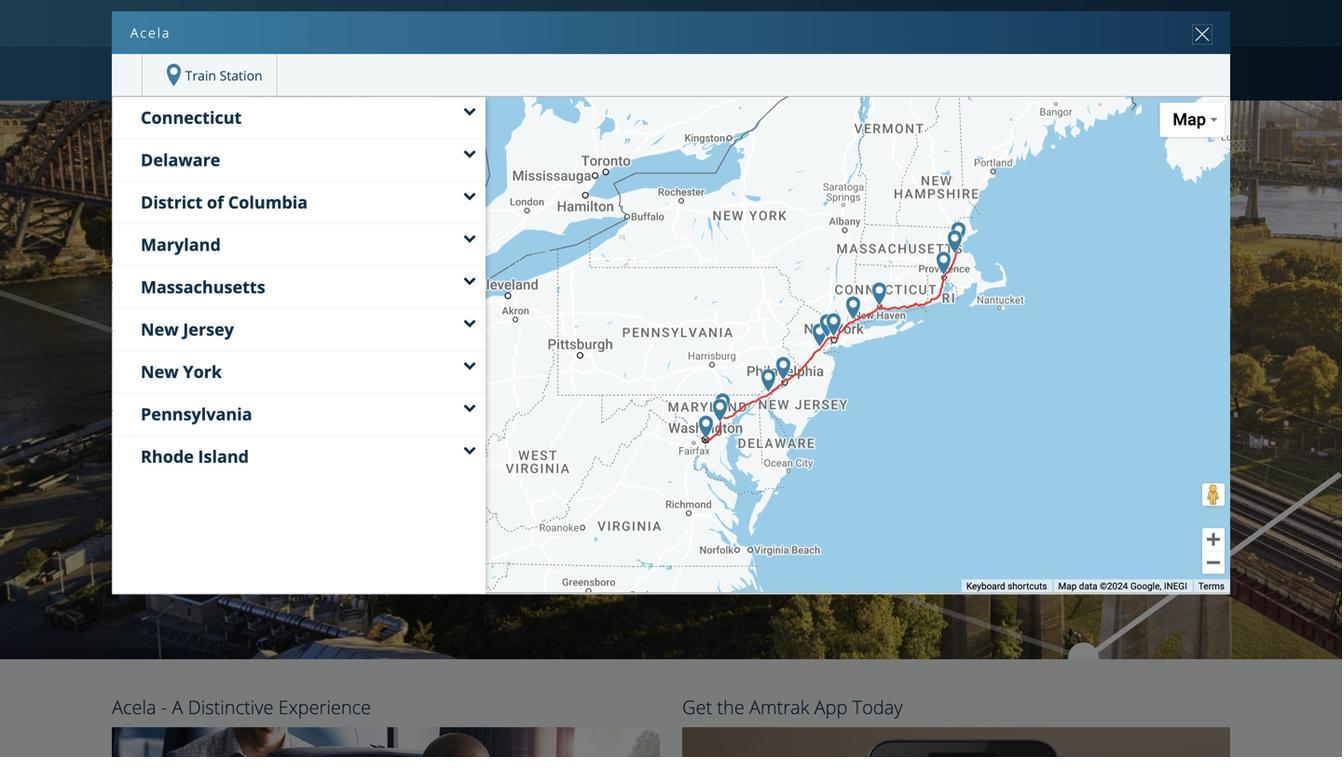 Task type: locate. For each thing, give the bounding box(es) containing it.
york
[[349, 251, 384, 271]]

free
[[272, 352, 297, 370]]

downtown
[[376, 389, 440, 407], [460, 389, 524, 407]]

and down boston,
[[253, 426, 276, 444]]

sign in
[[896, 14, 937, 32]]

and
[[364, 333, 387, 351], [332, 352, 355, 370], [253, 426, 276, 444]]

new up the other
[[301, 408, 328, 426]]

wilmington
[[149, 271, 236, 291]]

0 vertical spatial experience
[[268, 67, 351, 84]]

new up wilmington
[[214, 251, 248, 271]]

amtrak image
[[112, 12, 321, 34]]

experience inside experience popup button
[[268, 67, 351, 84]]

0 horizontal spatial and
[[253, 426, 276, 444]]

1 vertical spatial more
[[231, 389, 264, 407]]

7
[[149, 294, 156, 310]]

1 vertical spatial at
[[382, 371, 394, 388]]

downtown down the 150 at left
[[460, 389, 524, 407]]

boston new haven new york philadelphia wilmington washington 7 hours multiple departures daily superior comfort, with more space and legroom than typical airline seating.   with free wifi, and power outlets at your seat it's easy to  stay connected while traveling at speeds up to 150 mph. to save even more time, acela offers downtown to downtown service between boston, new york, philadelphia, baltimore, washington, dc, and other intermediate cities.
[[149, 251, 538, 444]]

seat
[[493, 352, 518, 370]]

Please enter your search item search field
[[1037, 9, 1193, 34]]

-
[[161, 695, 167, 720]]

more down connected
[[231, 389, 264, 407]]

1 horizontal spatial downtown
[[460, 389, 524, 407]]

acela
[[130, 24, 171, 42], [149, 178, 227, 223], [301, 389, 333, 407], [112, 695, 156, 720]]

english button
[[956, 14, 1023, 32]]

150
[[479, 371, 502, 388]]

intermediate
[[316, 426, 394, 444]]

at up up
[[446, 352, 458, 370]]

0 vertical spatial and
[[364, 333, 387, 351]]

1 vertical spatial and
[[332, 352, 355, 370]]

banner
[[0, 0, 1342, 430]]

0 vertical spatial at
[[446, 352, 458, 370]]

legroom
[[390, 333, 441, 351]]

traveling
[[326, 371, 379, 388]]

a
[[172, 695, 183, 720]]

0 vertical spatial more
[[289, 333, 322, 351]]

comfort,
[[205, 333, 257, 351]]

destinations button
[[121, 49, 238, 102]]

sign in button
[[896, 14, 937, 32]]

to right up
[[464, 371, 476, 388]]

1 vertical spatial experience
[[278, 695, 371, 720]]

than
[[445, 333, 473, 351]]

and up power
[[364, 333, 387, 351]]

it's
[[522, 352, 538, 370]]

daily
[[265, 314, 293, 331]]

connected
[[224, 371, 287, 388]]

experience
[[268, 67, 351, 84], [278, 695, 371, 720]]

0 horizontal spatial at
[[382, 371, 394, 388]]

and down space
[[332, 352, 355, 370]]

acela inside boston new haven new york philadelphia wilmington washington 7 hours multiple departures daily superior comfort, with more space and legroom than typical airline seating.   with free wifi, and power outlets at your seat it's easy to  stay connected while traveling at speeds up to 150 mph. to save even more time, acela offers downtown to downtown service between boston, new york, philadelphia, baltimore, washington, dc, and other intermediate cities.
[[301, 389, 333, 407]]

new
[[214, 251, 248, 271], [311, 251, 345, 271], [301, 408, 328, 426]]

to up save
[[180, 371, 192, 388]]

speeds
[[398, 371, 441, 388]]

other
[[279, 426, 312, 444]]

2 horizontal spatial and
[[364, 333, 387, 351]]

sign
[[896, 14, 922, 32]]

downtown up philadelphia,
[[376, 389, 440, 407]]

between
[[195, 408, 247, 426]]

washington
[[248, 271, 337, 291]]

haven
[[251, 251, 299, 271]]

acela down while
[[301, 389, 333, 407]]

experience button
[[260, 49, 359, 102]]

join button
[[841, 14, 887, 32]]

at
[[446, 352, 458, 370], [382, 371, 394, 388]]

application
[[181, 156, 629, 417]]

wifi,
[[300, 352, 329, 370]]

stay
[[196, 371, 220, 388]]

acela - a distinctive experience
[[112, 695, 371, 720]]

more up wifi,
[[289, 333, 322, 351]]

while
[[291, 371, 323, 388]]

cities.
[[398, 426, 432, 444]]

0 horizontal spatial downtown
[[376, 389, 440, 407]]

at down power
[[382, 371, 394, 388]]

acela up destinations 'popup button'
[[130, 24, 171, 42]]

more
[[289, 333, 322, 351], [231, 389, 264, 407]]

to down up
[[444, 389, 456, 407]]

up
[[444, 371, 460, 388]]

to
[[180, 371, 192, 388], [464, 371, 476, 388], [444, 389, 456, 407]]

new left the 'york'
[[311, 251, 345, 271]]

power
[[359, 352, 398, 370]]



Task type: vqa. For each thing, say whether or not it's contained in the screenshot.
Party
no



Task type: describe. For each thing, give the bounding box(es) containing it.
baltimore,
[[447, 408, 509, 426]]

search icon image
[[1197, 9, 1215, 34]]

typical
[[476, 333, 515, 351]]

with
[[260, 333, 286, 351]]

1 downtown from the left
[[376, 389, 440, 407]]

space
[[325, 333, 360, 351]]

join
[[852, 14, 875, 32]]

get the amtrak app today
[[682, 695, 903, 720]]

0 horizontal spatial to
[[180, 371, 192, 388]]

2 downtown from the left
[[460, 389, 524, 407]]

1 horizontal spatial to
[[444, 389, 456, 407]]

departures
[[198, 314, 262, 331]]

with
[[241, 352, 269, 370]]

today
[[852, 695, 903, 720]]

service
[[149, 408, 191, 426]]

1 horizontal spatial at
[[446, 352, 458, 370]]

time,
[[267, 389, 298, 407]]

seating.
[[190, 352, 238, 370]]

english
[[956, 14, 999, 32]]

multiple
[[149, 314, 195, 331]]

1 horizontal spatial and
[[332, 352, 355, 370]]

in
[[925, 14, 937, 32]]

washington,
[[149, 426, 225, 444]]

the
[[717, 695, 745, 720]]

banner containing join
[[0, 0, 1342, 430]]

1 horizontal spatial more
[[289, 333, 322, 351]]

0 horizontal spatial more
[[231, 389, 264, 407]]

acela up boston
[[149, 178, 227, 223]]

to
[[149, 389, 164, 407]]

amtrak
[[749, 695, 809, 720]]

offers
[[337, 389, 372, 407]]

your
[[462, 352, 489, 370]]

2 vertical spatial and
[[253, 426, 276, 444]]

boston,
[[251, 408, 297, 426]]

even
[[198, 389, 228, 407]]

dc,
[[228, 426, 249, 444]]

app
[[814, 695, 848, 720]]

distinctive
[[188, 695, 274, 720]]

2 horizontal spatial to
[[464, 371, 476, 388]]

mph.
[[505, 371, 537, 388]]

acela left -
[[112, 695, 156, 720]]

airline
[[149, 352, 187, 370]]

easy
[[149, 371, 177, 388]]

philadelphia,
[[365, 408, 443, 426]]

york,
[[331, 408, 362, 426]]

hours
[[159, 294, 192, 310]]

superior
[[149, 333, 201, 351]]

outlets
[[401, 352, 443, 370]]

save
[[168, 389, 195, 407]]

get
[[682, 695, 712, 720]]

destinations
[[129, 67, 231, 84]]

philadelphia
[[396, 251, 489, 271]]

regions map image
[[181, 156, 629, 417]]

boston
[[149, 251, 201, 271]]



